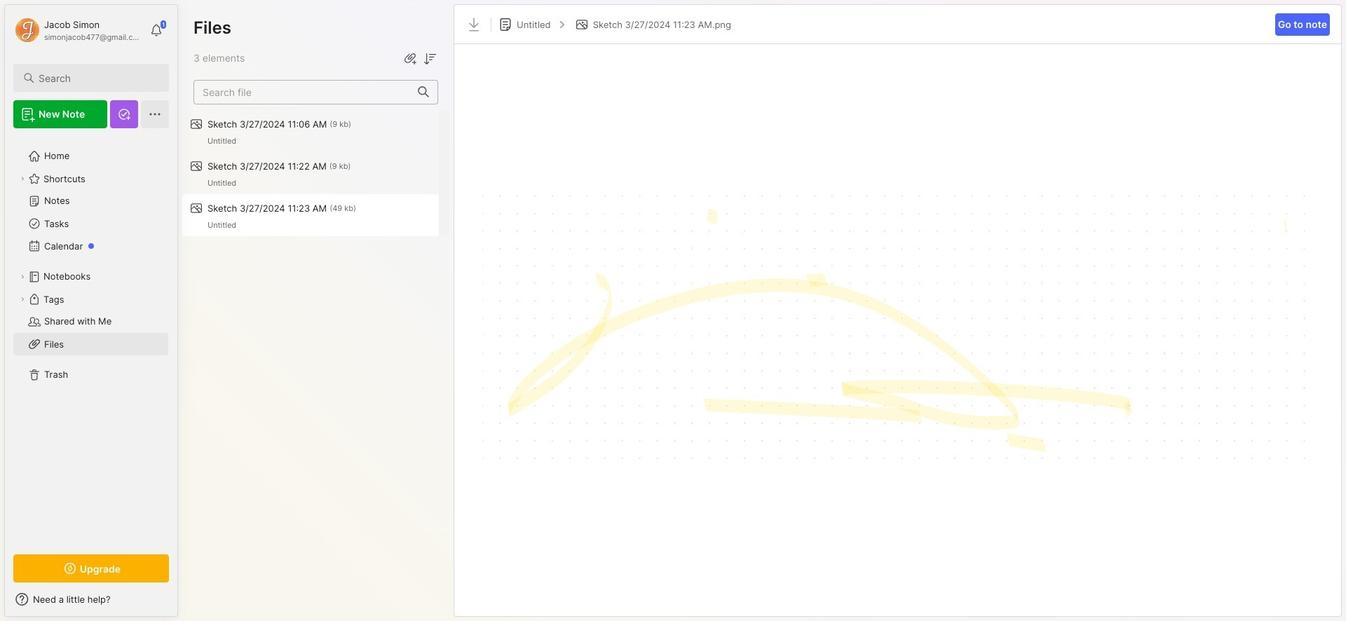 Task type: locate. For each thing, give the bounding box(es) containing it.
preview image
[[482, 58, 1313, 602]]

None search field
[[39, 69, 156, 86]]

none search field inside main element
[[39, 69, 156, 86]]

vhjsd field
[[421, 49, 438, 67]]

Search text field
[[39, 72, 156, 85]]

click to collapse image
[[177, 595, 188, 612]]

tree
[[5, 137, 177, 542]]

expand tags image
[[18, 295, 27, 304]]



Task type: vqa. For each thing, say whether or not it's contained in the screenshot.
Search Text Field
yes



Task type: describe. For each thing, give the bounding box(es) containing it.
tree inside main element
[[5, 137, 177, 542]]

WHAT'S NEW field
[[5, 588, 177, 611]]

Account field
[[13, 16, 143, 44]]

main element
[[0, 0, 182, 621]]

expand notebooks image
[[18, 273, 27, 281]]

Search file text field
[[194, 80, 410, 104]]



